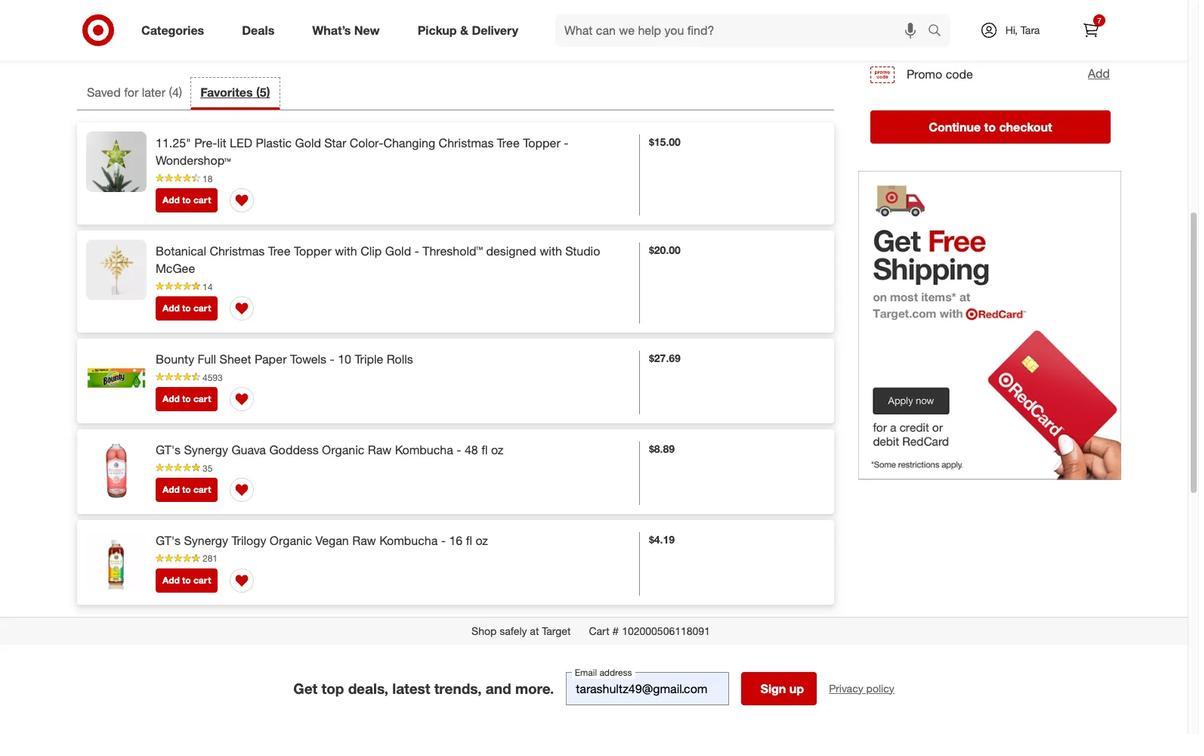 Task type: locate. For each thing, give the bounding box(es) containing it.
designed
[[486, 243, 537, 258]]

trilogy
[[232, 533, 266, 548]]

and
[[486, 679, 512, 697]]

clip
[[361, 243, 382, 258]]

0 horizontal spatial oz
[[476, 533, 488, 548]]

gold left the star on the top of page
[[295, 135, 321, 150]]

) right later
[[179, 85, 182, 100]]

gt's synergy guava goddess organic raw kombucha - 48 fl oz
[[156, 442, 504, 457]]

1 gt's from the top
[[156, 442, 181, 457]]

5
[[260, 85, 267, 100]]

lit
[[217, 135, 226, 150]]

for left gift
[[971, 18, 986, 33]]

1 vertical spatial christmas
[[210, 243, 265, 258]]

&
[[460, 22, 469, 37]]

gt's synergy guava goddess organic raw kombucha - 48 fl oz list item
[[77, 429, 835, 514]]

organic left vegan
[[270, 533, 312, 548]]

1 horizontal spatial topper
[[523, 135, 561, 150]]

(
[[169, 85, 172, 100], [256, 85, 260, 100]]

gt's inside 'link'
[[156, 442, 181, 457]]

pickup & delivery
[[418, 22, 519, 37]]

- inside 'list item'
[[441, 533, 446, 548]]

gt's for gt's synergy trilogy organic vegan raw kombucha - 16 fl oz
[[156, 533, 181, 548]]

2 synergy from the top
[[184, 533, 228, 548]]

gt's synergy trilogy organic vegan raw kombucha - 16 fl oz list item
[[77, 520, 835, 604]]

11.25" pre-lit led plastic gold star color-changing christmas tree topper - wondershop™ link
[[156, 135, 630, 169]]

kombucha
[[395, 442, 453, 457], [380, 533, 438, 548]]

add inside "gt's synergy trilogy organic vegan raw kombucha - 16 fl oz" 'list item'
[[163, 574, 180, 586]]

topper inside 11.25" pre-lit led plastic gold star color-changing christmas tree topper - wondershop™
[[523, 135, 561, 150]]

1 synergy from the top
[[184, 442, 228, 457]]

0 horizontal spatial (
[[169, 85, 172, 100]]

gold inside botanical christmas tree topper with clip gold - threshold™ designed with studio mcgee
[[385, 243, 411, 258]]

up
[[790, 681, 804, 696]]

gt's synergy trilogy organic vegan raw kombucha - 16 fl oz link
[[156, 532, 488, 549]]

1 horizontal spatial fl
[[482, 442, 488, 457]]

oz right 16
[[476, 533, 488, 548]]

kombucha for 16
[[380, 533, 438, 548]]

- inside 'link'
[[457, 442, 462, 457]]

add to cart inside bounty full sheet paper towels - 10 triple rolls list item
[[163, 393, 211, 404]]

not eligible for gift message
[[907, 18, 1059, 33]]

2 ( from the left
[[256, 85, 260, 100]]

saved for later ( 4 )
[[87, 85, 182, 100]]

0 horizontal spatial fl
[[466, 533, 472, 548]]

with left studio
[[540, 243, 562, 258]]

tree inside 11.25" pre-lit led plastic gold star color-changing christmas tree topper - wondershop™
[[497, 135, 520, 150]]

privacy policy
[[829, 682, 895, 694]]

0 vertical spatial organic
[[322, 442, 365, 457]]

topper inside botanical christmas tree topper with clip gold - threshold™ designed with studio mcgee
[[294, 243, 332, 258]]

1 vertical spatial fl
[[466, 533, 472, 548]]

-
[[564, 135, 569, 150], [415, 243, 419, 258], [330, 351, 335, 366], [457, 442, 462, 457], [441, 533, 446, 548]]

tree inside botanical christmas tree topper with clip gold - threshold™ designed with studio mcgee
[[268, 243, 291, 258]]

organic
[[322, 442, 365, 457], [270, 533, 312, 548]]

) right favorites
[[267, 85, 270, 100]]

- inside botanical christmas tree topper with clip gold - threshold™ designed with studio mcgee
[[415, 243, 419, 258]]

hi, tara
[[1006, 23, 1040, 36]]

0 vertical spatial christmas
[[439, 135, 494, 150]]

oz inside gt's synergy trilogy organic vegan raw kombucha - 16 fl oz link
[[476, 533, 488, 548]]

0 vertical spatial gold
[[295, 135, 321, 150]]

target
[[542, 624, 571, 637]]

0 horizontal spatial with
[[335, 243, 357, 258]]

for left later
[[124, 85, 139, 100]]

gt's
[[156, 442, 181, 457], [156, 533, 181, 548]]

#
[[613, 624, 619, 637]]

( right favorites
[[256, 85, 260, 100]]

1 vertical spatial topper
[[294, 243, 332, 258]]

guava
[[232, 442, 266, 457]]

add to cart button
[[192, 14, 254, 38], [381, 14, 444, 38], [571, 14, 633, 38], [156, 188, 218, 212], [156, 296, 218, 320], [156, 387, 218, 411], [156, 477, 218, 502], [156, 568, 218, 592]]

categories
[[141, 22, 204, 37]]

topper
[[523, 135, 561, 150], [294, 243, 332, 258]]

1 horizontal spatial christmas
[[439, 135, 494, 150]]

gt's inside 'list item'
[[156, 533, 181, 548]]

7
[[1098, 16, 1102, 25]]

1 horizontal spatial organic
[[322, 442, 365, 457]]

1 vertical spatial tree
[[268, 243, 291, 258]]

0 vertical spatial topper
[[523, 135, 561, 150]]

4593
[[203, 372, 223, 383]]

threshold™
[[423, 243, 483, 258]]

1 ) from the left
[[179, 85, 182, 100]]

1 horizontal spatial with
[[540, 243, 562, 258]]

1 vertical spatial gold
[[385, 243, 411, 258]]

deals
[[242, 22, 275, 37]]

triple
[[355, 351, 383, 366]]

0 horizontal spatial for
[[124, 85, 139, 100]]

raw inside 'link'
[[368, 442, 392, 457]]

deals,
[[348, 679, 389, 697]]

None text field
[[566, 672, 730, 705]]

1 horizontal spatial (
[[256, 85, 260, 100]]

to inside list item
[[182, 393, 191, 404]]

fl right 48 at the bottom
[[482, 442, 488, 457]]

continue
[[929, 119, 981, 134]]

raw inside 'list item'
[[352, 533, 376, 548]]

0 vertical spatial synergy
[[184, 442, 228, 457]]

organic right goddess
[[322, 442, 365, 457]]

0 vertical spatial gt's
[[156, 442, 181, 457]]

fl inside gt's synergy guava goddess organic raw kombucha - 48 fl oz 'link'
[[482, 442, 488, 457]]

synergy
[[184, 442, 228, 457], [184, 533, 228, 548]]

what's new link
[[300, 14, 399, 47]]

1 vertical spatial synergy
[[184, 533, 228, 548]]

star
[[325, 135, 346, 150]]

with left clip
[[335, 243, 357, 258]]

11.25" pre-lit led plastic gold star color-changing christmas tree topper - wondershop™
[[156, 135, 569, 168]]

bounty full sheet paper towels - 10 triple rolls image
[[86, 347, 147, 408]]

oz right 48 at the bottom
[[491, 442, 504, 457]]

0 horizontal spatial organic
[[270, 533, 312, 548]]

fl inside gt's synergy trilogy organic vegan raw kombucha - 16 fl oz link
[[466, 533, 472, 548]]

for
[[971, 18, 986, 33], [124, 85, 139, 100]]

add inside gt's synergy guava goddess organic raw kombucha - 48 fl oz list item
[[163, 484, 180, 495]]

0 horizontal spatial tree
[[268, 243, 291, 258]]

1 vertical spatial for
[[124, 85, 139, 100]]

10
[[338, 351, 352, 366]]

raw for organic
[[368, 442, 392, 457]]

led
[[230, 135, 252, 150]]

kombucha inside 'link'
[[395, 442, 453, 457]]

what's new
[[312, 22, 380, 37]]

add button
[[1088, 64, 1111, 83]]

color-
[[350, 135, 384, 150]]

1 vertical spatial raw
[[352, 533, 376, 548]]

to inside "gt's synergy trilogy organic vegan raw kombucha - 16 fl oz" 'list item'
[[182, 574, 191, 586]]

1 horizontal spatial tree
[[497, 135, 520, 150]]

0 vertical spatial for
[[971, 18, 986, 33]]

0 horizontal spatial christmas
[[210, 243, 265, 258]]

gt's right the gt&#39;s synergy guava goddess organic raw kombucha - 48 fl oz image
[[156, 442, 181, 457]]

to inside "list item"
[[182, 302, 191, 313]]

privacy
[[829, 682, 864, 694]]

add to cart button inside bounty full sheet paper towels - 10 triple rolls list item
[[156, 387, 218, 411]]

2 gt's from the top
[[156, 533, 181, 548]]

synergy up 35
[[184, 442, 228, 457]]

1 vertical spatial gt's
[[156, 533, 181, 548]]

4
[[172, 85, 179, 100]]

0 vertical spatial raw
[[368, 442, 392, 457]]

1 vertical spatial kombucha
[[380, 533, 438, 548]]

add to cart
[[199, 20, 247, 31], [388, 20, 437, 31], [578, 20, 627, 31], [163, 194, 211, 205], [163, 302, 211, 313], [163, 393, 211, 404], [163, 484, 211, 495], [163, 574, 211, 586]]

sheet
[[220, 351, 251, 366]]

- for 48
[[457, 442, 462, 457]]

0 horizontal spatial )
[[179, 85, 182, 100]]

get
[[293, 679, 318, 697]]

kombucha left 16
[[380, 533, 438, 548]]

gt's synergy guava goddess organic raw kombucha - 48 fl oz link
[[156, 441, 504, 458]]

gt's right gt&#39;s synergy trilogy organic vegan raw kombucha - 16 fl oz image
[[156, 533, 181, 548]]

0 vertical spatial tree
[[497, 135, 520, 150]]

( right later
[[169, 85, 172, 100]]

1 horizontal spatial gold
[[385, 243, 411, 258]]

cart inside "botanical christmas tree topper with clip gold - threshold™ designed with studio mcgee" "list item"
[[193, 302, 211, 313]]

1 horizontal spatial )
[[267, 85, 270, 100]]

oz
[[491, 442, 504, 457], [476, 533, 488, 548]]

)
[[179, 85, 182, 100], [267, 85, 270, 100]]

synergy inside 'list item'
[[184, 533, 228, 548]]

1 vertical spatial oz
[[476, 533, 488, 548]]

cart inside the 11.25" pre-lit led plastic gold star color-changing christmas tree topper - wondershop™ list item
[[193, 194, 211, 205]]

christmas
[[439, 135, 494, 150], [210, 243, 265, 258]]

0 horizontal spatial topper
[[294, 243, 332, 258]]

cart inside gt's synergy guava goddess organic raw kombucha - 48 fl oz list item
[[193, 484, 211, 495]]

1 horizontal spatial oz
[[491, 442, 504, 457]]

sign up
[[761, 681, 804, 696]]

35
[[203, 462, 213, 474]]

0 vertical spatial oz
[[491, 442, 504, 457]]

christmas right changing
[[439, 135, 494, 150]]

synergy for trilogy
[[184, 533, 228, 548]]

get top deals, latest trends, and more.
[[293, 679, 554, 697]]

christmas up 14
[[210, 243, 265, 258]]

1 vertical spatial organic
[[270, 533, 312, 548]]

synergy up '281'
[[184, 533, 228, 548]]

0 horizontal spatial gold
[[295, 135, 321, 150]]

kombucha inside 'list item'
[[380, 533, 438, 548]]

0 vertical spatial fl
[[482, 442, 488, 457]]

fl for 48
[[482, 442, 488, 457]]

gold right clip
[[385, 243, 411, 258]]

rolls
[[387, 351, 413, 366]]

fl right 16
[[466, 533, 472, 548]]

oz for gt's synergy trilogy organic vegan raw kombucha - 16 fl oz
[[476, 533, 488, 548]]

14
[[203, 281, 213, 292]]

synergy inside 'link'
[[184, 442, 228, 457]]

1 horizontal spatial for
[[971, 18, 986, 33]]

0 vertical spatial kombucha
[[395, 442, 453, 457]]

categories link
[[129, 14, 223, 47]]

policy
[[867, 682, 895, 694]]

what's
[[312, 22, 351, 37]]

not
[[907, 18, 927, 33]]

oz inside gt's synergy guava goddess organic raw kombucha - 48 fl oz 'link'
[[491, 442, 504, 457]]

botanical christmas tree topper with clip gold - threshold&#8482; designed with studio mcgee image
[[86, 240, 147, 300]]

$20.00
[[649, 243, 681, 256]]

kombucha left 48 at the bottom
[[395, 442, 453, 457]]



Task type: vqa. For each thing, say whether or not it's contained in the screenshot.


Task type: describe. For each thing, give the bounding box(es) containing it.
cart inside bounty full sheet paper towels - 10 triple rolls list item
[[193, 393, 211, 404]]

christmas inside 11.25" pre-lit led plastic gold star color-changing christmas tree topper - wondershop™
[[439, 135, 494, 150]]

to inside button
[[985, 119, 996, 134]]

code
[[946, 66, 974, 81]]

gift
[[989, 18, 1007, 33]]

$27.69
[[649, 351, 681, 364]]

synergy for guava
[[184, 442, 228, 457]]

281
[[203, 553, 218, 564]]

botanical christmas tree topper with clip gold - threshold™ designed with studio mcgee list item
[[77, 230, 835, 332]]

vegan
[[316, 533, 349, 548]]

eligible
[[930, 18, 968, 33]]

continue to checkout
[[929, 119, 1053, 134]]

to inside gt's synergy guava goddess organic raw kombucha - 48 fl oz list item
[[182, 484, 191, 495]]

studio
[[566, 243, 600, 258]]

at
[[530, 624, 539, 637]]

oz for gt's synergy guava goddess organic raw kombucha - 48 fl oz
[[491, 442, 504, 457]]

cart # 102000506118091
[[589, 624, 711, 637]]

cart inside "gt's synergy trilogy organic vegan raw kombucha - 16 fl oz" 'list item'
[[193, 574, 211, 586]]

bounty full sheet paper towels - 10 triple rolls list item
[[77, 338, 835, 423]]

organic inside gt's synergy trilogy organic vegan raw kombucha - 16 fl oz link
[[270, 533, 312, 548]]

add to cart button inside "gt's synergy trilogy organic vegan raw kombucha - 16 fl oz" 'list item'
[[156, 568, 218, 592]]

cart
[[589, 624, 610, 637]]

102000506118091
[[622, 624, 711, 637]]

plastic
[[256, 135, 292, 150]]

promo code
[[907, 66, 974, 81]]

$4.19
[[649, 533, 675, 546]]

sign
[[761, 681, 786, 696]]

- inside 11.25" pre-lit led plastic gold star color-changing christmas tree topper - wondershop™
[[564, 135, 569, 150]]

get free shipping on hundreds of thousands of items* with target redcard. apply now for a credit or debit redcard. *some restrictions apply. image
[[859, 171, 1122, 480]]

add inside the 11.25" pre-lit led plastic gold star color-changing christmas tree topper - wondershop™ list item
[[163, 194, 180, 205]]

later
[[142, 85, 166, 100]]

pre-
[[194, 135, 217, 150]]

pickup
[[418, 22, 457, 37]]

favorites ( 5 )
[[200, 85, 270, 100]]

shop
[[472, 624, 497, 637]]

goddess
[[269, 442, 319, 457]]

safely
[[500, 624, 527, 637]]

hi,
[[1006, 23, 1018, 36]]

What can we help you find? suggestions appear below search field
[[556, 14, 932, 47]]

christmas inside botanical christmas tree topper with clip gold - threshold™ designed with studio mcgee
[[210, 243, 265, 258]]

48
[[465, 442, 478, 457]]

kombucha for 48
[[395, 442, 453, 457]]

full
[[198, 351, 216, 366]]

2 with from the left
[[540, 243, 562, 258]]

trends,
[[434, 679, 482, 697]]

message
[[1010, 18, 1059, 33]]

to inside list item
[[182, 194, 191, 205]]

pickup & delivery link
[[405, 14, 538, 47]]

deals link
[[229, 14, 293, 47]]

gt's for gt's synergy guava goddess organic raw kombucha - 48 fl oz
[[156, 442, 181, 457]]

add inside bounty full sheet paper towels - 10 triple rolls list item
[[163, 393, 180, 404]]

new
[[354, 22, 380, 37]]

saved
[[87, 85, 121, 100]]

add to cart inside gt's synergy guava goddess organic raw kombucha - 48 fl oz list item
[[163, 484, 211, 495]]

16
[[449, 533, 463, 548]]

mcgee
[[156, 261, 195, 276]]

- for 16
[[441, 533, 446, 548]]

more.
[[516, 679, 554, 697]]

botanical christmas tree topper with clip gold - threshold™ designed with studio mcgee link
[[156, 243, 630, 277]]

add to cart button inside gt's synergy guava goddess organic raw kombucha - 48 fl oz list item
[[156, 477, 218, 502]]

latest
[[393, 679, 430, 697]]

gold inside 11.25" pre-lit led plastic gold star color-changing christmas tree topper - wondershop™
[[295, 135, 321, 150]]

botanical christmas tree topper with clip gold - threshold™ designed with studio mcgee
[[156, 243, 600, 276]]

favorites
[[200, 85, 253, 100]]

add to cart button inside "botanical christmas tree topper with clip gold - threshold™ designed with studio mcgee" "list item"
[[156, 296, 218, 320]]

search
[[921, 24, 958, 39]]

search button
[[921, 14, 958, 50]]

top
[[322, 679, 344, 697]]

tara
[[1021, 23, 1040, 36]]

add to cart inside "gt's synergy trilogy organic vegan raw kombucha - 16 fl oz" 'list item'
[[163, 574, 211, 586]]

11.25"
[[156, 135, 191, 150]]

bounty
[[156, 351, 194, 366]]

bounty full sheet paper towels - 10 triple rolls link
[[156, 351, 413, 368]]

gt&#39;s synergy guava goddess organic raw kombucha - 48 fl oz image
[[86, 438, 147, 499]]

add inside "botanical christmas tree topper with clip gold - threshold™ designed with studio mcgee" "list item"
[[163, 302, 180, 313]]

2 ) from the left
[[267, 85, 270, 100]]

checkout
[[1000, 119, 1053, 134]]

botanical
[[156, 243, 206, 258]]

add to cart inside "botanical christmas tree topper with clip gold - threshold™ designed with studio mcgee" "list item"
[[163, 302, 211, 313]]

paper
[[255, 351, 287, 366]]

organic inside gt's synergy guava goddess organic raw kombucha - 48 fl oz 'link'
[[322, 442, 365, 457]]

- for threshold™
[[415, 243, 419, 258]]

raw for vegan
[[352, 533, 376, 548]]

bounty full sheet paper towels - 10 triple rolls
[[156, 351, 413, 366]]

add to cart inside the 11.25" pre-lit led plastic gold star color-changing christmas tree topper - wondershop™ list item
[[163, 194, 211, 205]]

privacy policy link
[[829, 681, 895, 696]]

$15.00
[[649, 135, 681, 148]]

add to cart button inside the 11.25" pre-lit led plastic gold star color-changing christmas tree topper - wondershop™ list item
[[156, 188, 218, 212]]

11.25" pre-lit led plastic gold star color-changing christmas tree topper - wondershop™ list item
[[77, 122, 835, 224]]

$8.89
[[649, 442, 675, 455]]

delivery
[[472, 22, 519, 37]]

7 link
[[1075, 14, 1108, 47]]

fl for 16
[[466, 533, 472, 548]]

shop safely at target
[[472, 624, 571, 637]]

gt&#39;s synergy trilogy organic vegan raw kombucha - 16 fl oz image
[[86, 529, 147, 589]]

sign up button
[[742, 672, 817, 705]]

promo
[[907, 66, 943, 81]]

1 with from the left
[[335, 243, 357, 258]]

wondershop™
[[156, 153, 231, 168]]

1 ( from the left
[[169, 85, 172, 100]]

11.25&#34; pre-lit led plastic gold star color-changing christmas tree topper - wondershop&#8482; image
[[86, 132, 147, 192]]

gt's synergy trilogy organic vegan raw kombucha - 16 fl oz
[[156, 533, 488, 548]]

18
[[203, 173, 213, 184]]



